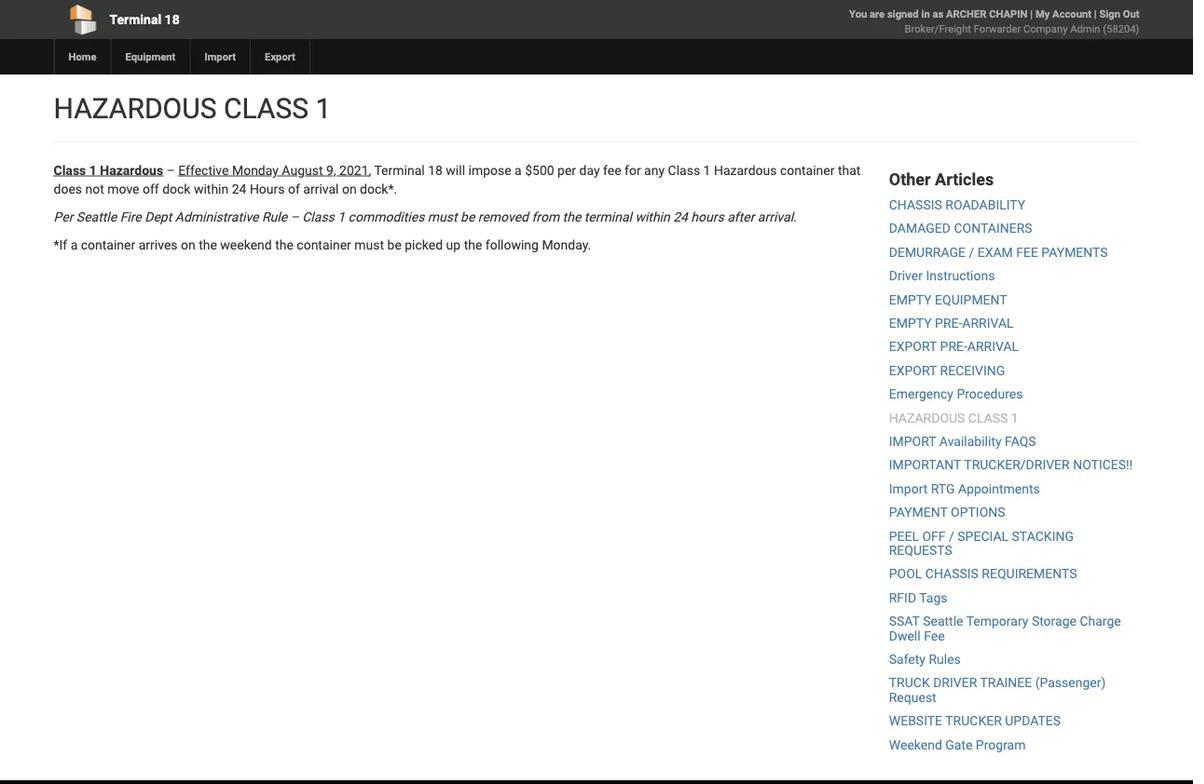 Task type: vqa. For each thing, say whether or not it's contained in the screenshot.
first EXPORT from the bottom
yes



Task type: locate. For each thing, give the bounding box(es) containing it.
0 horizontal spatial hazardous
[[54, 92, 217, 125]]

24 inside , terminal 18 will impose a $500 per day fee for any class 1 hazardous container that does not move off dock within 24 hours of arrival on dock*.
[[232, 181, 246, 197]]

demurrage / exam fee payments link
[[889, 245, 1108, 260]]

1 horizontal spatial import
[[889, 481, 928, 497]]

must down commodities
[[354, 237, 384, 253]]

24 down monday
[[232, 181, 246, 197]]

0 horizontal spatial class
[[54, 163, 86, 178]]

chassis up tags
[[925, 567, 979, 582]]

damaged
[[889, 221, 951, 236]]

fee
[[1016, 245, 1038, 260]]

class up 'does'
[[54, 163, 86, 178]]

|
[[1030, 8, 1033, 20], [1094, 8, 1097, 20]]

1 horizontal spatial must
[[428, 209, 457, 225]]

0 vertical spatial import
[[204, 51, 236, 63]]

terminal up equipment link
[[110, 12, 161, 27]]

0 vertical spatial within
[[194, 181, 229, 197]]

0 vertical spatial chassis
[[889, 197, 942, 213]]

class down procedures
[[968, 410, 1008, 426]]

important
[[889, 458, 961, 473]]

1 vertical spatial on
[[181, 237, 195, 253]]

on inside , terminal 18 will impose a $500 per day fee for any class 1 hazardous container that does not move off dock within 24 hours of arrival on dock*.
[[342, 181, 357, 197]]

1 vertical spatial hazardous
[[889, 410, 965, 426]]

0 horizontal spatial 24
[[232, 181, 246, 197]]

class down arrival
[[302, 209, 334, 225]]

0 vertical spatial terminal
[[110, 12, 161, 27]]

import up hazardous class 1
[[204, 51, 236, 63]]

website
[[889, 714, 942, 729]]

0 vertical spatial export
[[889, 339, 937, 355]]

1 vertical spatial export
[[889, 363, 937, 378]]

the down rule at the top of page
[[275, 237, 293, 253]]

be down commodities
[[387, 237, 402, 253]]

my
[[1035, 8, 1050, 20]]

container inside , terminal 18 will impose a $500 per day fee for any class 1 hazardous container that does not move off dock within 24 hours of arrival on dock*.
[[780, 163, 835, 178]]

monday.
[[542, 237, 591, 253]]

0 vertical spatial hazardous
[[54, 92, 217, 125]]

18 left "will"
[[428, 163, 443, 178]]

fee
[[924, 629, 945, 644]]

chassis up damaged on the top right of the page
[[889, 197, 942, 213]]

1 horizontal spatial within
[[635, 209, 670, 225]]

seattle
[[76, 209, 117, 225], [923, 614, 963, 630]]

0 vertical spatial 18
[[165, 12, 180, 27]]

a right *if
[[71, 237, 78, 253]]

1 horizontal spatial –
[[290, 209, 299, 225]]

1 horizontal spatial class
[[302, 209, 334, 225]]

– up dock
[[166, 163, 175, 178]]

1 vertical spatial /
[[949, 529, 954, 544]]

on down 2021
[[342, 181, 357, 197]]

company
[[1023, 23, 1068, 35]]

2 horizontal spatial class
[[668, 163, 700, 178]]

receiving
[[940, 363, 1005, 378]]

class down export link at left
[[224, 92, 309, 125]]

damaged containers link
[[889, 221, 1032, 236]]

0 horizontal spatial class
[[224, 92, 309, 125]]

0 vertical spatial empty
[[889, 292, 932, 307]]

chassis
[[889, 197, 942, 213], [925, 567, 979, 582]]

ssat
[[889, 614, 920, 630]]

1 vertical spatial within
[[635, 209, 670, 225]]

(58204)
[[1103, 23, 1139, 35]]

(passenger)
[[1035, 676, 1106, 691]]

24 left hours at the right top of the page
[[673, 209, 688, 225]]

1 horizontal spatial hazardous
[[889, 410, 965, 426]]

1 vertical spatial arrival
[[967, 339, 1019, 355]]

/
[[969, 245, 974, 260], [949, 529, 954, 544]]

hazardous
[[100, 163, 163, 178], [714, 163, 777, 178]]

empty down driver
[[889, 292, 932, 307]]

special
[[958, 529, 1009, 544]]

be up up on the top left of the page
[[460, 209, 475, 225]]

pre- down empty equipment link
[[935, 316, 962, 331]]

1 up not
[[89, 163, 97, 178]]

2 export from the top
[[889, 363, 937, 378]]

out
[[1123, 8, 1139, 20]]

seattle down tags
[[923, 614, 963, 630]]

1 horizontal spatial class
[[968, 410, 1008, 426]]

following
[[485, 237, 539, 253]]

chapin
[[989, 8, 1028, 20]]

driver
[[933, 676, 977, 691]]

0 horizontal spatial hazardous
[[100, 163, 163, 178]]

0 horizontal spatial seattle
[[76, 209, 117, 225]]

1 vertical spatial 18
[[428, 163, 443, 178]]

1 horizontal spatial a
[[515, 163, 522, 178]]

you
[[849, 8, 867, 20]]

the down the administrative
[[199, 237, 217, 253]]

faqs
[[1005, 434, 1036, 450]]

import inside other articles chassis roadability damaged containers demurrage / exam fee payments driver instructions empty equipment empty pre-arrival export pre-arrival export receiving emergency procedures hazardous class 1 import availability faqs important trucker/driver notices!! import rtg appointments payment options peel off / special stacking requests pool chassis requirements rfid tags ssat seattle temporary storage charge dwell fee safety rules truck driver trainee (passenger) request website trucker updates weekend gate program
[[889, 481, 928, 497]]

9,
[[326, 163, 336, 178]]

trainee
[[980, 676, 1032, 691]]

on
[[342, 181, 357, 197], [181, 237, 195, 253]]

payment
[[889, 505, 948, 521]]

1 horizontal spatial 24
[[673, 209, 688, 225]]

terminal
[[110, 12, 161, 27], [374, 163, 425, 178]]

0 horizontal spatial |
[[1030, 8, 1033, 20]]

within down class 1 hazardous – effective monday august 9, 2021
[[194, 181, 229, 197]]

export up export receiving 'link'
[[889, 339, 937, 355]]

will
[[446, 163, 465, 178]]

pre- down empty pre-arrival link
[[940, 339, 967, 355]]

0 vertical spatial class
[[224, 92, 309, 125]]

export up emergency
[[889, 363, 937, 378]]

container down arrival
[[297, 237, 351, 253]]

broker/freight
[[905, 23, 971, 35]]

class inside other articles chassis roadability damaged containers demurrage / exam fee payments driver instructions empty equipment empty pre-arrival export pre-arrival export receiving emergency procedures hazardous class 1 import availability faqs important trucker/driver notices!! import rtg appointments payment options peel off / special stacking requests pool chassis requirements rfid tags ssat seattle temporary storage charge dwell fee safety rules truck driver trainee (passenger) request website trucker updates weekend gate program
[[968, 410, 1008, 426]]

0 horizontal spatial must
[[354, 237, 384, 253]]

other
[[889, 170, 931, 189]]

rules
[[929, 652, 961, 668]]

class 1 hazardous – effective monday august 9, 2021
[[54, 163, 369, 178]]

import rtg appointments link
[[889, 481, 1040, 497]]

export
[[889, 339, 937, 355], [889, 363, 937, 378]]

be
[[460, 209, 475, 225], [387, 237, 402, 253]]

0 horizontal spatial container
[[81, 237, 135, 253]]

1 horizontal spatial container
[[297, 237, 351, 253]]

day
[[579, 163, 600, 178]]

class right any
[[668, 163, 700, 178]]

1 horizontal spatial |
[[1094, 8, 1097, 20]]

stacking
[[1012, 529, 1074, 544]]

hours
[[250, 181, 285, 197]]

| left my
[[1030, 8, 1033, 20]]

1 up faqs
[[1011, 410, 1018, 426]]

1 vertical spatial import
[[889, 481, 928, 497]]

move
[[107, 181, 139, 197]]

/ right 'off'
[[949, 529, 954, 544]]

weekend
[[889, 738, 942, 753]]

2 | from the left
[[1094, 8, 1097, 20]]

terminal up dock*.
[[374, 163, 425, 178]]

tags
[[919, 591, 947, 606]]

the
[[563, 209, 581, 225], [199, 237, 217, 253], [275, 237, 293, 253], [464, 237, 482, 253]]

terminal
[[584, 209, 632, 225]]

18 up equipment on the top of page
[[165, 12, 180, 27]]

off
[[143, 181, 159, 197]]

1 horizontal spatial terminal
[[374, 163, 425, 178]]

2 empty from the top
[[889, 316, 932, 331]]

1 vertical spatial seattle
[[923, 614, 963, 630]]

,
[[369, 163, 371, 178]]

a
[[515, 163, 522, 178], [71, 237, 78, 253]]

within right terminal
[[635, 209, 670, 225]]

0 vertical spatial –
[[166, 163, 175, 178]]

2 horizontal spatial container
[[780, 163, 835, 178]]

1 vertical spatial class
[[968, 410, 1008, 426]]

0 vertical spatial on
[[342, 181, 357, 197]]

import link
[[190, 39, 250, 75]]

0 vertical spatial a
[[515, 163, 522, 178]]

0 horizontal spatial a
[[71, 237, 78, 253]]

empty down empty equipment link
[[889, 316, 932, 331]]

arrival up receiving
[[967, 339, 1019, 355]]

1 up 9,
[[315, 92, 331, 125]]

0 horizontal spatial on
[[181, 237, 195, 253]]

notices!!
[[1073, 458, 1133, 473]]

– right rule at the top of page
[[290, 209, 299, 225]]

0 horizontal spatial 18
[[165, 12, 180, 27]]

1 up hours at the right top of the page
[[703, 163, 711, 178]]

18
[[165, 12, 180, 27], [428, 163, 443, 178]]

1 horizontal spatial 18
[[428, 163, 443, 178]]

1 export from the top
[[889, 339, 937, 355]]

0 horizontal spatial be
[[387, 237, 402, 253]]

1 vertical spatial empty
[[889, 316, 932, 331]]

removed
[[478, 209, 528, 225]]

terminal inside , terminal 18 will impose a $500 per day fee for any class 1 hazardous container that does not move off dock within 24 hours of arrival on dock*.
[[374, 163, 425, 178]]

seattle down not
[[76, 209, 117, 225]]

hazardous
[[54, 92, 217, 125], [889, 410, 965, 426]]

hazardous down equipment link
[[54, 92, 217, 125]]

1 horizontal spatial hazardous
[[714, 163, 777, 178]]

hazardous up move
[[100, 163, 163, 178]]

1 vertical spatial must
[[354, 237, 384, 253]]

0 horizontal spatial terminal
[[110, 12, 161, 27]]

on right arrives on the left top
[[181, 237, 195, 253]]

0 vertical spatial be
[[460, 209, 475, 225]]

18 inside , terminal 18 will impose a $500 per day fee for any class 1 hazardous container that does not move off dock within 24 hours of arrival on dock*.
[[428, 163, 443, 178]]

1 horizontal spatial be
[[460, 209, 475, 225]]

container left that
[[780, 163, 835, 178]]

trucker/driver
[[964, 458, 1070, 473]]

hazardous down emergency
[[889, 410, 965, 426]]

2 hazardous from the left
[[714, 163, 777, 178]]

| left the sign
[[1094, 8, 1097, 20]]

0 horizontal spatial within
[[194, 181, 229, 197]]

0 vertical spatial 24
[[232, 181, 246, 197]]

container
[[780, 163, 835, 178], [81, 237, 135, 253], [297, 237, 351, 253]]

dock*.
[[360, 181, 397, 197]]

1 horizontal spatial /
[[969, 245, 974, 260]]

1 vertical spatial terminal
[[374, 163, 425, 178]]

of
[[288, 181, 300, 197]]

must up up on the top left of the page
[[428, 209, 457, 225]]

1 vertical spatial chassis
[[925, 567, 979, 582]]

home
[[69, 51, 96, 63]]

must
[[428, 209, 457, 225], [354, 237, 384, 253]]

0 vertical spatial pre-
[[935, 316, 962, 331]]

0 horizontal spatial import
[[204, 51, 236, 63]]

storage
[[1032, 614, 1076, 630]]

0 horizontal spatial –
[[166, 163, 175, 178]]

container down fire
[[81, 237, 135, 253]]

0 vertical spatial /
[[969, 245, 974, 260]]

export pre-arrival link
[[889, 339, 1019, 355]]

1 horizontal spatial seattle
[[923, 614, 963, 630]]

1 horizontal spatial on
[[342, 181, 357, 197]]

hazardous up "after"
[[714, 163, 777, 178]]

import up payment
[[889, 481, 928, 497]]

pool chassis requirements link
[[889, 567, 1077, 582]]

arrival down equipment
[[962, 316, 1014, 331]]

a left $500 at top
[[515, 163, 522, 178]]

sign out link
[[1099, 8, 1139, 20]]

articles
[[935, 170, 994, 189]]

any
[[644, 163, 665, 178]]

truck driver trainee (passenger) request link
[[889, 676, 1106, 706]]

within
[[194, 181, 229, 197], [635, 209, 670, 225]]

1 vertical spatial be
[[387, 237, 402, 253]]

import
[[204, 51, 236, 63], [889, 481, 928, 497]]

/ left exam
[[969, 245, 974, 260]]



Task type: describe. For each thing, give the bounding box(es) containing it.
a inside , terminal 18 will impose a $500 per day fee for any class 1 hazardous container that does not move off dock within 24 hours of arrival on dock*.
[[515, 163, 522, 178]]

1 vertical spatial pre-
[[940, 339, 967, 355]]

emergency
[[889, 387, 953, 402]]

per seattle fire dept administrative rule – class 1 commodities must be removed from the terminal within 24 hours after arrival.
[[54, 209, 797, 225]]

0 vertical spatial arrival
[[962, 316, 1014, 331]]

fee
[[603, 163, 621, 178]]

within inside , terminal 18 will impose a $500 per day fee for any class 1 hazardous container that does not move off dock within 24 hours of arrival on dock*.
[[194, 181, 229, 197]]

signed
[[887, 8, 919, 20]]

for
[[625, 163, 641, 178]]

hazardous inside , terminal 18 will impose a $500 per day fee for any class 1 hazardous container that does not move off dock within 24 hours of arrival on dock*.
[[714, 163, 777, 178]]

not
[[85, 181, 104, 197]]

arrival
[[303, 181, 339, 197]]

per
[[54, 209, 73, 225]]

import availability faqs link
[[889, 434, 1036, 450]]

0 vertical spatial seattle
[[76, 209, 117, 225]]

rtg
[[931, 481, 955, 497]]

other articles chassis roadability damaged containers demurrage / exam fee payments driver instructions empty equipment empty pre-arrival export pre-arrival export receiving emergency procedures hazardous class 1 import availability faqs important trucker/driver notices!! import rtg appointments payment options peel off / special stacking requests pool chassis requirements rfid tags ssat seattle temporary storage charge dwell fee safety rules truck driver trainee (passenger) request website trucker updates weekend gate program
[[889, 170, 1133, 753]]

containers
[[954, 221, 1032, 236]]

peel
[[889, 529, 919, 544]]

commodities
[[348, 209, 424, 225]]

dock
[[162, 181, 191, 197]]

rfid tags link
[[889, 591, 947, 606]]

safety
[[889, 652, 926, 668]]

2021
[[339, 163, 369, 178]]

options
[[951, 505, 1005, 521]]

*if a container arrives on the weekend the container must be picked up the following monday.
[[54, 237, 591, 253]]

off
[[922, 529, 946, 544]]

fire
[[120, 209, 141, 225]]

the right up on the top left of the page
[[464, 237, 482, 253]]

charge
[[1080, 614, 1121, 630]]

does
[[54, 181, 82, 197]]

export link
[[250, 39, 309, 75]]

rule
[[262, 209, 287, 225]]

per
[[557, 163, 576, 178]]

export
[[265, 51, 295, 63]]

account
[[1052, 8, 1091, 20]]

requests
[[889, 543, 952, 559]]

1 vertical spatial 24
[[673, 209, 688, 225]]

demurrage
[[889, 245, 966, 260]]

terminal inside terminal 18 link
[[110, 12, 161, 27]]

ssat seattle temporary storage charge dwell fee link
[[889, 614, 1121, 644]]

temporary
[[966, 614, 1028, 630]]

payments
[[1041, 245, 1108, 260]]

1 up *if a container arrives on the weekend the container must be picked up the following monday.
[[338, 209, 345, 225]]

equipment
[[125, 51, 176, 63]]

are
[[870, 8, 885, 20]]

the right the from
[[563, 209, 581, 225]]

availability
[[939, 434, 1002, 450]]

after
[[727, 209, 754, 225]]

empty equipment link
[[889, 292, 1007, 307]]

instructions
[[926, 268, 995, 284]]

archer
[[946, 8, 987, 20]]

class inside , terminal 18 will impose a $500 per day fee for any class 1 hazardous container that does not move off dock within 24 hours of arrival on dock*.
[[668, 163, 700, 178]]

empty pre-arrival link
[[889, 316, 1014, 331]]

0 vertical spatial must
[[428, 209, 457, 225]]

driver
[[889, 268, 923, 284]]

you are signed in as archer chapin | my account | sign out broker/freight forwarder company admin (58204)
[[849, 8, 1139, 35]]

0 horizontal spatial /
[[949, 529, 954, 544]]

1 inside other articles chassis roadability damaged containers demurrage / exam fee payments driver instructions empty equipment empty pre-arrival export pre-arrival export receiving emergency procedures hazardous class 1 import availability faqs important trucker/driver notices!! import rtg appointments payment options peel off / special stacking requests pool chassis requirements rfid tags ssat seattle temporary storage charge dwell fee safety rules truck driver trainee (passenger) request website trucker updates weekend gate program
[[1011, 410, 1018, 426]]

1 vertical spatial –
[[290, 209, 299, 225]]

arrival.
[[758, 209, 797, 225]]

request
[[889, 690, 936, 706]]

equipment link
[[110, 39, 190, 75]]

1 vertical spatial a
[[71, 237, 78, 253]]

impose
[[468, 163, 511, 178]]

1 | from the left
[[1030, 8, 1033, 20]]

up
[[446, 237, 461, 253]]

exam
[[977, 245, 1013, 260]]

1 inside , terminal 18 will impose a $500 per day fee for any class 1 hazardous container that does not move off dock within 24 hours of arrival on dock*.
[[703, 163, 711, 178]]

august
[[282, 163, 323, 178]]

administrative
[[175, 209, 259, 225]]

rfid
[[889, 591, 916, 606]]

effective
[[178, 163, 229, 178]]

1 hazardous from the left
[[100, 163, 163, 178]]

seattle inside other articles chassis roadability damaged containers demurrage / exam fee payments driver instructions empty equipment empty pre-arrival export pre-arrival export receiving emergency procedures hazardous class 1 import availability faqs important trucker/driver notices!! import rtg appointments payment options peel off / special stacking requests pool chassis requirements rfid tags ssat seattle temporary storage charge dwell fee safety rules truck driver trainee (passenger) request website trucker updates weekend gate program
[[923, 614, 963, 630]]

forwarder
[[974, 23, 1021, 35]]

terminal 18
[[110, 12, 180, 27]]

1 empty from the top
[[889, 292, 932, 307]]

appointments
[[958, 481, 1040, 497]]

weekend gate program link
[[889, 738, 1026, 753]]

admin
[[1070, 23, 1100, 35]]

truck
[[889, 676, 930, 691]]

monday
[[232, 163, 279, 178]]

export receiving link
[[889, 363, 1005, 378]]

requirements
[[982, 567, 1077, 582]]

, terminal 18 will impose a $500 per day fee for any class 1 hazardous container that does not move off dock within 24 hours of arrival on dock*.
[[54, 163, 861, 197]]

safety rules link
[[889, 652, 961, 668]]

website trucker updates link
[[889, 714, 1061, 729]]

driver instructions link
[[889, 268, 995, 284]]

my account link
[[1035, 8, 1091, 20]]

sign
[[1099, 8, 1120, 20]]

as
[[933, 8, 943, 20]]

hazardous inside other articles chassis roadability damaged containers demurrage / exam fee payments driver instructions empty equipment empty pre-arrival export pre-arrival export receiving emergency procedures hazardous class 1 import availability faqs important trucker/driver notices!! import rtg appointments payment options peel off / special stacking requests pool chassis requirements rfid tags ssat seattle temporary storage charge dwell fee safety rules truck driver trainee (passenger) request website trucker updates weekend gate program
[[889, 410, 965, 426]]

equipment
[[935, 292, 1007, 307]]

that
[[838, 163, 861, 178]]

payment options link
[[889, 505, 1005, 521]]

import
[[889, 434, 936, 450]]



